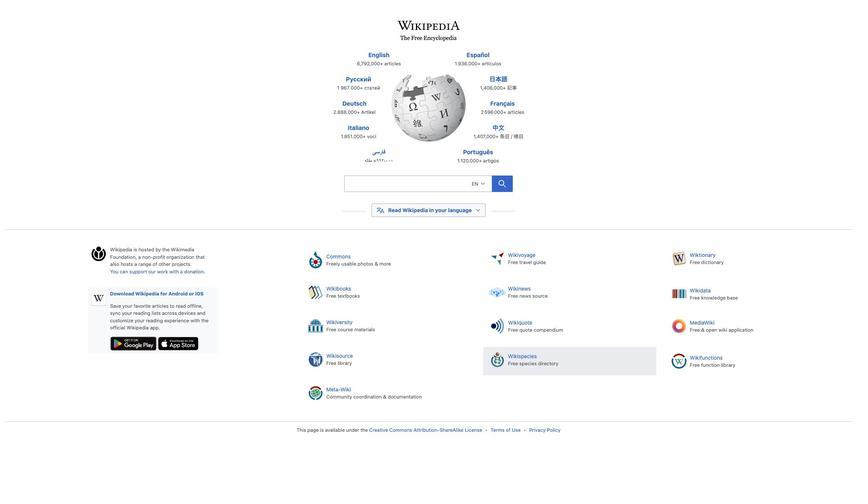 Task type: locate. For each thing, give the bounding box(es) containing it.
None search field
[[328, 174, 530, 197]]

other projects element
[[302, 247, 853, 415]]

top languages element
[[326, 51, 532, 172]]

None search field
[[345, 176, 492, 192]]



Task type: vqa. For each thing, say whether or not it's contained in the screenshot.
Other projects element
yes



